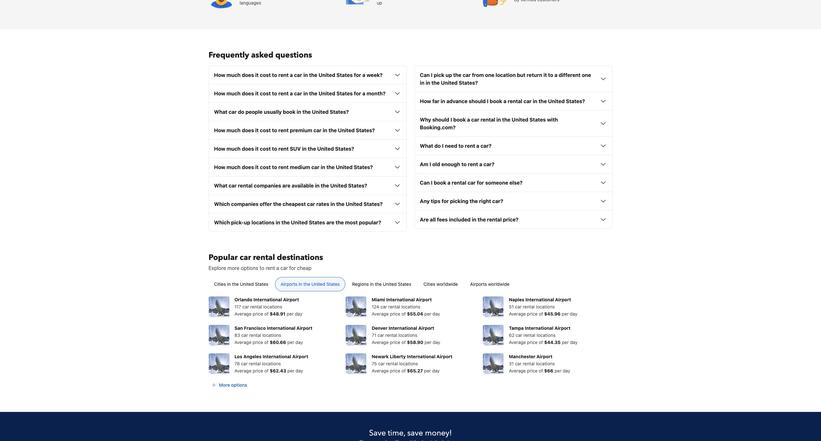 Task type: vqa. For each thing, say whether or not it's contained in the screenshot.


Task type: locate. For each thing, give the bounding box(es) containing it.
companies up offer
[[254, 183, 281, 189]]

cost down the asked
[[260, 72, 271, 78]]

locations inside dropdown button
[[252, 220, 275, 226]]

cost left suv
[[260, 146, 271, 152]]

car inside manchester airport 31 car rental locations average price of $66 per day
[[515, 361, 522, 367]]

it
[[255, 72, 259, 78], [544, 72, 547, 78], [255, 91, 259, 97], [255, 128, 259, 133], [255, 146, 259, 152], [255, 165, 259, 170]]

of left $55.04 at bottom
[[402, 312, 406, 317]]

states
[[337, 72, 353, 78], [337, 91, 353, 97], [530, 117, 546, 123], [309, 220, 325, 226], [255, 282, 268, 287], [327, 282, 340, 287], [398, 282, 411, 287]]

which for which companies offer the cheapest car rates  in the united states?
[[214, 201, 230, 207]]

which companies offer the cheapest car rates  in the united states?
[[214, 201, 383, 207]]

price left $55.04 at bottom
[[390, 312, 400, 317]]

are left available
[[282, 183, 290, 189]]

day right $58.90
[[433, 340, 440, 345]]

car? for am i old enough to rent a car?
[[484, 162, 495, 167]]

1 vertical spatial what
[[420, 143, 433, 149]]

book down advance
[[453, 117, 466, 123]]

united inside the can i pick up the car from one location but return it to a different one in in the united states?
[[441, 80, 458, 86]]

locations up $60.66
[[262, 333, 281, 338]]

71
[[372, 333, 376, 338]]

cheap
[[297, 266, 312, 271]]

0 vertical spatial should
[[469, 98, 486, 104]]

one right from
[[485, 72, 495, 78]]

average down 31
[[509, 368, 526, 374]]

rental inside los angeles international airport 78 car rental locations average price of $62.43 per day
[[249, 361, 261, 367]]

per right $55.04 at bottom
[[425, 312, 431, 317]]

day inside tampa international airport 62 car rental locations average price of $44.35 per day
[[570, 340, 578, 345]]

day right $55.04 at bottom
[[433, 312, 440, 317]]

per inside miami international airport 124 car rental locations average price of $55.04 per day
[[425, 312, 431, 317]]

1 horizontal spatial are
[[326, 220, 334, 226]]

airport inside manchester airport 31 car rental locations average price of $66 per day
[[537, 354, 553, 360]]

airports up cheap car rental at naples international airport – nap image
[[470, 282, 487, 287]]

book
[[490, 98, 502, 104], [283, 109, 296, 115], [453, 117, 466, 123], [434, 180, 446, 186]]

what for what car rental companies are available in the united states?
[[214, 183, 227, 189]]

locations inside san francisco international airport 83 car rental locations average price of $60.66 per day
[[262, 333, 281, 338]]

international up $48.91
[[253, 297, 282, 303]]

united
[[319, 72, 335, 78], [441, 80, 458, 86], [319, 91, 335, 97], [548, 98, 565, 104], [312, 109, 329, 115], [512, 117, 528, 123], [338, 128, 355, 133], [317, 146, 334, 152], [336, 165, 353, 170], [330, 183, 347, 189], [346, 201, 362, 207], [291, 220, 308, 226], [240, 282, 254, 287], [312, 282, 325, 287], [383, 282, 397, 287]]

locations
[[252, 220, 275, 226], [263, 304, 282, 310], [402, 304, 420, 310], [536, 304, 555, 310], [262, 333, 281, 338], [399, 333, 417, 338], [537, 333, 556, 338], [262, 361, 281, 367], [399, 361, 418, 367], [536, 361, 555, 367]]

a down the can i pick up the car from one location but return it to a different one in in the united states?
[[504, 98, 507, 104]]

international inside miami international airport 124 car rental locations average price of $55.04 per day
[[386, 297, 415, 303]]

airports for airports in the united states
[[281, 282, 297, 287]]

a down enough
[[448, 180, 451, 186]]

1 vertical spatial can
[[420, 180, 430, 186]]

$60.66
[[270, 340, 286, 345]]

car inside tampa international airport 62 car rental locations average price of $44.35 per day
[[516, 333, 522, 338]]

day inside newark liberty international airport 75 car rental locations average price of $65.27 per day
[[432, 368, 440, 374]]

day right $62.43
[[296, 368, 303, 374]]

one right different
[[582, 72, 591, 78]]

0 horizontal spatial airports
[[281, 282, 297, 287]]

rental inside 'dropdown button'
[[508, 98, 522, 104]]

day right $48.91
[[295, 312, 302, 317]]

rental
[[508, 98, 522, 104], [481, 117, 495, 123], [452, 180, 466, 186], [238, 183, 253, 189], [487, 217, 502, 223], [253, 253, 275, 263], [250, 304, 262, 310], [388, 304, 400, 310], [523, 304, 535, 310], [249, 333, 261, 338], [385, 333, 397, 338], [524, 333, 536, 338], [249, 361, 261, 367], [386, 361, 398, 367], [523, 361, 535, 367]]

0 vertical spatial car?
[[481, 143, 492, 149]]

car? up someone on the top right of the page
[[484, 162, 495, 167]]

airports worldwide button
[[465, 278, 515, 292]]

locations up $44.35
[[537, 333, 556, 338]]

much
[[227, 72, 241, 78], [227, 91, 241, 97], [227, 128, 241, 133], [227, 146, 241, 152], [227, 165, 241, 170]]

1 vertical spatial options
[[231, 383, 247, 388]]

cheap car rental at orlando international airport – mco image
[[209, 297, 229, 318]]

it inside how much does it cost to rent a car in the united states for a month? dropdown button
[[255, 91, 259, 97]]

day inside manchester airport 31 car rental locations average price of $66 per day
[[563, 368, 570, 374]]

international up $60.66
[[267, 326, 295, 331]]

does
[[242, 72, 254, 78], [242, 91, 254, 97], [242, 128, 254, 133], [242, 146, 254, 152], [242, 165, 254, 170]]

rental inside dropdown button
[[487, 217, 502, 223]]

1 horizontal spatial should
[[469, 98, 486, 104]]

much for how much does it cost to rent a car in the united states for a month?
[[227, 91, 241, 97]]

states down rates
[[309, 220, 325, 226]]

per right $60.66
[[287, 340, 294, 345]]

car inside newark liberty international airport 75 car rental locations average price of $65.27 per day
[[378, 361, 385, 367]]

car? down why should i book a car rental in the united states with booking.com?
[[481, 143, 492, 149]]

san
[[235, 326, 243, 331]]

i inside why should i book a car rental in the united states with booking.com?
[[451, 117, 452, 123]]

1 horizontal spatial one
[[582, 72, 591, 78]]

2 does from the top
[[242, 91, 254, 97]]

price inside los angeles international airport 78 car rental locations average price of $62.43 per day
[[253, 368, 263, 374]]

in
[[303, 72, 308, 78], [420, 80, 425, 86], [426, 80, 430, 86], [303, 91, 308, 97], [441, 98, 445, 104], [533, 98, 537, 104], [297, 109, 301, 115], [497, 117, 501, 123], [323, 128, 327, 133], [302, 146, 307, 152], [321, 165, 325, 170], [315, 183, 320, 189], [331, 201, 335, 207], [472, 217, 476, 223], [276, 220, 280, 226], [227, 282, 231, 287], [299, 282, 302, 287], [370, 282, 374, 287]]

2 can from the top
[[420, 180, 430, 186]]

the down how far in advance should i book a rental car in the united states?
[[502, 117, 511, 123]]

more options button
[[209, 380, 250, 391]]

car inside orlando international airport 117 car rental locations average price of $48.91 per day
[[242, 304, 249, 310]]

much for how much does it cost to rent premium car in the united states?
[[227, 128, 241, 133]]

the left right
[[470, 199, 478, 204]]

cost for how much does it cost to rent a car in the united states for a month?
[[260, 91, 271, 97]]

much for how much does it cost to rent suv in the united states?
[[227, 146, 241, 152]]

it inside how much does it cost to rent a car in the united states for a week? dropdown button
[[255, 72, 259, 78]]

a inside how far in advance should i book a rental car in the united states? 'dropdown button'
[[504, 98, 507, 104]]

0 vertical spatial are
[[282, 183, 290, 189]]

4 much from the top
[[227, 146, 241, 152]]

1 does from the top
[[242, 72, 254, 78]]

airport
[[283, 297, 299, 303], [416, 297, 432, 303], [555, 297, 571, 303], [297, 326, 312, 331], [418, 326, 434, 331], [555, 326, 571, 331], [292, 354, 308, 360], [437, 354, 453, 360], [537, 354, 553, 360]]

per right $45.96
[[562, 312, 569, 317]]

3 cost from the top
[[260, 128, 271, 133]]

2 vertical spatial what
[[214, 183, 227, 189]]

0 vertical spatial which
[[214, 201, 230, 207]]

1 vertical spatial should
[[432, 117, 449, 123]]

of left $66
[[539, 368, 543, 374]]

day inside miami international airport 124 car rental locations average price of $55.04 per day
[[433, 312, 440, 317]]

are down rates
[[326, 220, 334, 226]]

right
[[479, 199, 491, 204]]

day inside san francisco international airport 83 car rental locations average price of $60.66 per day
[[296, 340, 303, 345]]

in inside button
[[370, 282, 374, 287]]

i up why should i book a car rental in the united states with booking.com?
[[487, 98, 489, 104]]

need
[[445, 143, 457, 149]]

a down advance
[[467, 117, 470, 123]]

of left $45.96
[[539, 312, 543, 317]]

tab list
[[203, 278, 618, 292]]

car? right right
[[492, 199, 503, 204]]

car inside miami international airport 124 car rental locations average price of $55.04 per day
[[381, 304, 387, 310]]

i inside 'dropdown button'
[[487, 98, 489, 104]]

international inside denver international airport 71 car rental locations average price of $58.90 per day
[[389, 326, 417, 331]]

0 horizontal spatial are
[[282, 183, 290, 189]]

1 cities from the left
[[214, 282, 226, 287]]

2 cities from the left
[[424, 282, 435, 287]]

0 horizontal spatial one
[[485, 72, 495, 78]]

locations inside newark liberty international airport 75 car rental locations average price of $65.27 per day
[[399, 361, 418, 367]]

more
[[219, 383, 230, 388]]

locations up $45.96
[[536, 304, 555, 310]]

cheap car rental at san francisco international airport – sfo image
[[209, 325, 229, 346]]

states left month?
[[337, 91, 353, 97]]

price down liberty
[[390, 368, 400, 374]]

1 horizontal spatial airports
[[470, 282, 487, 287]]

money!
[[425, 428, 452, 439]]

any
[[420, 199, 430, 204]]

4 does from the top
[[242, 146, 254, 152]]

per right $62.43
[[287, 368, 294, 374]]

can i book a rental car for someone else?
[[420, 180, 523, 186]]

0 horizontal spatial should
[[432, 117, 449, 123]]

cities worldwide
[[424, 282, 458, 287]]

all
[[430, 217, 436, 223]]

save
[[369, 428, 386, 439]]

one
[[485, 72, 495, 78], [582, 72, 591, 78]]

rent inside the popular car rental destinations explore more options to rent a car for cheap
[[266, 266, 275, 271]]

should right advance
[[469, 98, 486, 104]]

what for what do i need to rent a car?
[[420, 143, 433, 149]]

per right $65.27
[[424, 368, 431, 374]]

month?
[[367, 91, 386, 97]]

1 can from the top
[[420, 72, 430, 78]]

0 horizontal spatial up
[[244, 220, 250, 226]]

it for how much does it cost to rent medium car in the united states?
[[255, 165, 259, 170]]

airport inside naples international airport 51 car rental locations average price of $45.96 per day
[[555, 297, 571, 303]]

what inside what do i need to rent a car? dropdown button
[[420, 143, 433, 149]]

medium
[[290, 165, 310, 170]]

5 much from the top
[[227, 165, 241, 170]]

0 vertical spatial do
[[238, 109, 244, 115]]

car inside san francisco international airport 83 car rental locations average price of $60.66 per day
[[241, 333, 248, 338]]

51
[[509, 304, 514, 310]]

5 does from the top
[[242, 165, 254, 170]]

of left $62.43
[[264, 368, 269, 374]]

do
[[238, 109, 244, 115], [435, 143, 441, 149]]

how for how much does it cost to rent premium car in the united states?
[[214, 128, 225, 133]]

0 vertical spatial what
[[214, 109, 227, 115]]

3 much from the top
[[227, 128, 241, 133]]

price up francisco
[[253, 312, 263, 317]]

cities
[[214, 282, 226, 287], [424, 282, 435, 287]]

price left $45.96
[[527, 312, 538, 317]]

liberty
[[390, 354, 406, 360]]

per right $66
[[555, 368, 562, 374]]

can inside can i book a rental car for someone else? dropdown button
[[420, 180, 430, 186]]

states down the popular car rental destinations explore more options to rent a car for cheap
[[255, 282, 268, 287]]

a inside why should i book a car rental in the united states with booking.com?
[[467, 117, 470, 123]]

day inside naples international airport 51 car rental locations average price of $45.96 per day
[[570, 312, 578, 317]]

price inside manchester airport 31 car rental locations average price of $66 per day
[[527, 368, 538, 374]]

how much does it cost to rent medium car in the united states?
[[214, 165, 373, 170]]

the inside why should i book a car rental in the united states with booking.com?
[[502, 117, 511, 123]]

average down 51
[[509, 312, 526, 317]]

price inside tampa international airport 62 car rental locations average price of $44.35 per day
[[527, 340, 538, 345]]

regions in the united states button
[[347, 278, 417, 292]]

day right $45.96
[[570, 312, 578, 317]]

which pick-up locations in the united states are the most popular? button
[[214, 219, 401, 227]]

of inside tampa international airport 62 car rental locations average price of $44.35 per day
[[539, 340, 543, 345]]

0 vertical spatial options
[[241, 266, 258, 271]]

how far in advance should i book a rental car in the united states? button
[[420, 98, 607, 105]]

which
[[214, 201, 230, 207], [214, 220, 230, 226]]

book down old
[[434, 180, 446, 186]]

should
[[469, 98, 486, 104], [432, 117, 449, 123]]

how much does it cost to rent a car in the united states for a month?
[[214, 91, 386, 97]]

day right $66
[[563, 368, 570, 374]]

rental inside san francisco international airport 83 car rental locations average price of $60.66 per day
[[249, 333, 261, 338]]

day right $60.66
[[296, 340, 303, 345]]

2 cost from the top
[[260, 91, 271, 97]]

1 horizontal spatial cities
[[424, 282, 435, 287]]

are
[[282, 183, 290, 189], [326, 220, 334, 226]]

regions in the united states
[[352, 282, 411, 287]]

to right enough
[[462, 162, 467, 167]]

cheap car rental at miami international airport – mia image
[[346, 297, 367, 318]]

international down $58.90
[[407, 354, 436, 360]]

the right offer
[[273, 201, 281, 207]]

asked
[[251, 50, 273, 61]]

of left $65.27
[[402, 368, 406, 374]]

0 horizontal spatial cities
[[214, 282, 226, 287]]

newark
[[372, 354, 389, 360]]

states left week?
[[337, 72, 353, 78]]

included
[[449, 217, 471, 223]]

to down how much does it cost to rent suv in the united states? on the left top of the page
[[272, 165, 277, 170]]

1 much from the top
[[227, 72, 241, 78]]

per
[[287, 312, 294, 317], [425, 312, 431, 317], [562, 312, 569, 317], [287, 340, 294, 345], [425, 340, 432, 345], [562, 340, 569, 345], [287, 368, 294, 374], [424, 368, 431, 374], [555, 368, 562, 374]]

car? inside dropdown button
[[492, 199, 503, 204]]

of
[[264, 312, 269, 317], [402, 312, 406, 317], [539, 312, 543, 317], [264, 340, 269, 345], [402, 340, 406, 345], [539, 340, 543, 345], [264, 368, 269, 374], [402, 368, 406, 374], [539, 368, 543, 374]]

do left need at the top of page
[[435, 143, 441, 149]]

how far in advance should i book a rental car in the united states?
[[420, 98, 585, 104]]

1 airports from the left
[[281, 282, 297, 287]]

rent
[[278, 72, 289, 78], [278, 91, 289, 97], [278, 128, 289, 133], [465, 143, 475, 149], [278, 146, 289, 152], [468, 162, 478, 167], [278, 165, 289, 170], [266, 266, 275, 271]]

worldwide
[[437, 282, 458, 287], [488, 282, 510, 287]]

should inside 'dropdown button'
[[469, 98, 486, 104]]

what inside what car rental companies are available in the united states? dropdown button
[[214, 183, 227, 189]]

2 which from the top
[[214, 220, 230, 226]]

regions
[[352, 282, 369, 287]]

book inside why should i book a car rental in the united states with booking.com?
[[453, 117, 466, 123]]

locations up $62.43
[[262, 361, 281, 367]]

locations up $66
[[536, 361, 555, 367]]

to
[[272, 72, 277, 78], [548, 72, 553, 78], [272, 91, 277, 97], [272, 128, 277, 133], [459, 143, 464, 149], [272, 146, 277, 152], [462, 162, 467, 167], [272, 165, 277, 170], [260, 266, 264, 271]]

airport inside orlando international airport 117 car rental locations average price of $48.91 per day
[[283, 297, 299, 303]]

worldwide for cities worldwide
[[437, 282, 458, 287]]

available
[[292, 183, 314, 189]]

states inside button
[[398, 282, 411, 287]]

international inside los angeles international airport 78 car rental locations average price of $62.43 per day
[[263, 354, 291, 360]]

cost up usually
[[260, 91, 271, 97]]

0 vertical spatial up
[[446, 72, 452, 78]]

car inside denver international airport 71 car rental locations average price of $58.90 per day
[[378, 333, 384, 338]]

rental inside why should i book a car rental in the united states with booking.com?
[[481, 117, 495, 123]]

1 vertical spatial which
[[214, 220, 230, 226]]

how much does it cost to rent a car in the united states for a month? button
[[214, 90, 401, 98]]

for left someone on the top right of the page
[[477, 180, 484, 186]]

1 vertical spatial car?
[[484, 162, 495, 167]]

price inside naples international airport 51 car rental locations average price of $45.96 per day
[[527, 312, 538, 317]]

explore
[[209, 266, 226, 271]]

1 horizontal spatial worldwide
[[488, 282, 510, 287]]

miami international airport 124 car rental locations average price of $55.04 per day
[[372, 297, 440, 317]]

what car rental companies are available in the united states?
[[214, 183, 367, 189]]

of left $48.91
[[264, 312, 269, 317]]

0 horizontal spatial do
[[238, 109, 244, 115]]

locations inside tampa international airport 62 car rental locations average price of $44.35 per day
[[537, 333, 556, 338]]

international inside san francisco international airport 83 car rental locations average price of $60.66 per day
[[267, 326, 295, 331]]

the down what car do people usually book in the united states? dropdown button
[[329, 128, 337, 133]]

with
[[547, 117, 558, 123]]

it for how much does it cost to rent a car in the united states for a week?
[[255, 72, 259, 78]]

62
[[509, 333, 515, 338]]

car inside los angeles international airport 78 car rental locations average price of $62.43 per day
[[241, 361, 248, 367]]

international inside newark liberty international airport 75 car rental locations average price of $65.27 per day
[[407, 354, 436, 360]]

premium
[[290, 128, 312, 133]]

i up booking.com?
[[451, 117, 452, 123]]

1 horizontal spatial up
[[446, 72, 452, 78]]

cost down how much does it cost to rent suv in the united states? on the left top of the page
[[260, 165, 271, 170]]

do inside what car do people usually book in the united states? dropdown button
[[238, 109, 244, 115]]

2 much from the top
[[227, 91, 241, 97]]

3 does from the top
[[242, 128, 254, 133]]

but
[[517, 72, 526, 78]]

which inside which companies offer the cheapest car rates  in the united states? dropdown button
[[214, 201, 230, 207]]

the down cheapest
[[282, 220, 290, 226]]

locations up $58.90
[[399, 333, 417, 338]]

day right $65.27
[[432, 368, 440, 374]]

price
[[253, 312, 263, 317], [390, 312, 400, 317], [527, 312, 538, 317], [253, 340, 263, 345], [390, 340, 400, 345], [527, 340, 538, 345], [253, 368, 263, 374], [390, 368, 400, 374], [527, 368, 538, 374]]

san francisco international airport 83 car rental locations average price of $60.66 per day
[[235, 326, 312, 345]]

locations inside los angeles international airport 78 car rental locations average price of $62.43 per day
[[262, 361, 281, 367]]

2 worldwide from the left
[[488, 282, 510, 287]]

average down 75
[[372, 368, 389, 374]]

cheap car rental at newark liberty international airport – ewr image
[[346, 354, 367, 375]]

why should i book a car rental in the united states with booking.com? button
[[420, 116, 607, 132]]

what
[[214, 109, 227, 115], [420, 143, 433, 149], [214, 183, 227, 189]]

options
[[241, 266, 258, 271], [231, 383, 247, 388]]

international inside naples international airport 51 car rental locations average price of $45.96 per day
[[526, 297, 554, 303]]

average down "117"
[[235, 312, 251, 317]]

airport inside los angeles international airport 78 car rental locations average price of $62.43 per day
[[292, 354, 308, 360]]

1 horizontal spatial do
[[435, 143, 441, 149]]

average down 83
[[235, 340, 251, 345]]

2 airports from the left
[[470, 282, 487, 287]]

location
[[496, 72, 516, 78]]

how much does it cost to rent medium car in the united states? button
[[214, 164, 401, 171]]

rental inside miami international airport 124 car rental locations average price of $55.04 per day
[[388, 304, 400, 310]]

$45.96
[[544, 312, 561, 317]]

a down how much does it cost to rent a car in the united states for a week?
[[290, 91, 293, 97]]

cheap car rental at tampa international airport – tpa image
[[483, 325, 504, 346]]

booking.com?
[[420, 125, 456, 131]]

airports in the united states button
[[275, 278, 345, 292]]

average down 78
[[235, 368, 251, 374]]

0 vertical spatial can
[[420, 72, 430, 78]]

price inside newark liberty international airport 75 car rental locations average price of $65.27 per day
[[390, 368, 400, 374]]

states up miami international airport 124 car rental locations average price of $55.04 per day at the bottom of the page
[[398, 282, 411, 287]]

a left month?
[[362, 91, 365, 97]]

do inside what do i need to rent a car? dropdown button
[[435, 143, 441, 149]]

what inside what car do people usually book in the united states? dropdown button
[[214, 109, 227, 115]]

1 worldwide from the left
[[437, 282, 458, 287]]

day right $44.35
[[570, 340, 578, 345]]

4 cost from the top
[[260, 146, 271, 152]]

return
[[527, 72, 542, 78]]

average
[[235, 312, 251, 317], [372, 312, 389, 317], [509, 312, 526, 317], [235, 340, 251, 345], [372, 340, 389, 345], [509, 340, 526, 345], [235, 368, 251, 374], [372, 368, 389, 374], [509, 368, 526, 374]]

car inside 'dropdown button'
[[524, 98, 532, 104]]

1 vertical spatial do
[[435, 143, 441, 149]]

price down angeles
[[253, 368, 263, 374]]

locations up $65.27
[[399, 361, 418, 367]]

0 horizontal spatial worldwide
[[437, 282, 458, 287]]

of inside manchester airport 31 car rental locations average price of $66 per day
[[539, 368, 543, 374]]

destinations
[[277, 253, 323, 263]]

does for how much does it cost to rent premium car in the united states?
[[242, 128, 254, 133]]

book right usually
[[283, 109, 296, 115]]

should up booking.com?
[[432, 117, 449, 123]]

5 cost from the top
[[260, 165, 271, 170]]

cheap car rental at denver international airport – den image
[[346, 325, 367, 346]]

1 which from the top
[[214, 201, 230, 207]]

per inside manchester airport 31 car rental locations average price of $66 per day
[[555, 368, 562, 374]]

can up any
[[420, 180, 430, 186]]

does for how much does it cost to rent a car in the united states for a month?
[[242, 91, 254, 97]]

price left $66
[[527, 368, 538, 374]]

the down return
[[539, 98, 547, 104]]

cities for cities in the united states
[[214, 282, 226, 287]]

rental inside manchester airport 31 car rental locations average price of $66 per day
[[523, 361, 535, 367]]

1 cost from the top
[[260, 72, 271, 78]]

$48.91
[[270, 312, 285, 317]]

a up can i book a rental car for someone else?
[[479, 162, 482, 167]]

locations inside manchester airport 31 car rental locations average price of $66 per day
[[536, 361, 555, 367]]

1 vertical spatial are
[[326, 220, 334, 226]]

2 vertical spatial car?
[[492, 199, 503, 204]]

cost down usually
[[260, 128, 271, 133]]



Task type: describe. For each thing, give the bounding box(es) containing it.
cost for how much does it cost to rent medium car in the united states?
[[260, 165, 271, 170]]

cheap car rental at manchester airport – man image
[[483, 354, 504, 375]]

pick
[[434, 72, 444, 78]]

1 vertical spatial up
[[244, 220, 250, 226]]

per inside orlando international airport 117 car rental locations average price of $48.91 per day
[[287, 312, 294, 317]]

los
[[235, 354, 242, 360]]

someone
[[485, 180, 508, 186]]

car? for what do i need to rent a car?
[[481, 143, 492, 149]]

airports in the united states
[[281, 282, 340, 287]]

from
[[472, 72, 484, 78]]

united inside why should i book a car rental in the united states with booking.com?
[[512, 117, 528, 123]]

it for how much does it cost to rent premium car in the united states?
[[255, 128, 259, 133]]

price inside san francisco international airport 83 car rental locations average price of $60.66 per day
[[253, 340, 263, 345]]

of inside miami international airport 124 car rental locations average price of $55.04 per day
[[402, 312, 406, 317]]

the down pick on the right of page
[[432, 80, 440, 86]]

i left old
[[430, 162, 431, 167]]

week?
[[367, 72, 383, 78]]

rental inside denver international airport 71 car rental locations average price of $58.90 per day
[[385, 333, 397, 338]]

of inside los angeles international airport 78 car rental locations average price of $62.43 per day
[[264, 368, 269, 374]]

what car do people usually book in the united states? button
[[214, 108, 401, 116]]

of inside san francisco international airport 83 car rental locations average price of $60.66 per day
[[264, 340, 269, 345]]

car inside the can i pick up the car from one location but return it to a different one in in the united states?
[[463, 72, 471, 78]]

the left most
[[336, 220, 344, 226]]

$62.43
[[270, 368, 286, 374]]

a left week?
[[362, 72, 365, 78]]

the inside button
[[375, 282, 382, 287]]

average inside naples international airport 51 car rental locations average price of $45.96 per day
[[509, 312, 526, 317]]

how much does it cost to rent suv in the united states?
[[214, 146, 354, 152]]

the down more
[[232, 282, 239, 287]]

airport inside denver international airport 71 car rental locations average price of $58.90 per day
[[418, 326, 434, 331]]

fees
[[437, 217, 448, 223]]

the inside dropdown button
[[478, 217, 486, 223]]

it inside the can i pick up the car from one location but return it to a different one in in the united states?
[[544, 72, 547, 78]]

worldwide for airports worldwide
[[488, 282, 510, 287]]

suv
[[290, 146, 301, 152]]

usually
[[264, 109, 282, 115]]

the down how much does it cost to rent a car in the united states for a week? dropdown button
[[309, 91, 317, 97]]

any tips for picking the right car?
[[420, 199, 503, 204]]

rates
[[316, 201, 329, 207]]

pick-
[[231, 220, 244, 226]]

locations inside naples international airport 51 car rental locations average price of $45.96 per day
[[536, 304, 555, 310]]

international inside orlando international airport 117 car rental locations average price of $48.91 per day
[[253, 297, 282, 303]]

the right pick on the right of page
[[453, 72, 462, 78]]

free cancellation image
[[346, 0, 372, 9]]

far
[[432, 98, 440, 104]]

am i old enough to rent a car?
[[420, 162, 495, 167]]

to inside the can i pick up the car from one location but return it to a different one in in the united states?
[[548, 72, 553, 78]]

manchester
[[509, 354, 536, 360]]

what do i need to rent a car?
[[420, 143, 492, 149]]

can for can i pick up the car from one location but return it to a different one in in the united states?
[[420, 72, 430, 78]]

the right rates
[[336, 201, 345, 207]]

tampa international airport 62 car rental locations average price of $44.35 per day
[[509, 326, 578, 345]]

average inside orlando international airport 117 car rental locations average price of $48.91 per day
[[235, 312, 251, 317]]

78
[[235, 361, 240, 367]]

how much does it cost to rent a car in the united states for a week?
[[214, 72, 383, 78]]

naples international airport 51 car rental locations average price of $45.96 per day
[[509, 297, 578, 317]]

what do i need to rent a car? button
[[420, 142, 607, 150]]

airport inside miami international airport 124 car rental locations average price of $55.04 per day
[[416, 297, 432, 303]]

up inside the can i pick up the car from one location but return it to a different one in in the united states?
[[446, 72, 452, 78]]

to down the asked
[[272, 72, 277, 78]]

locations inside miami international airport 124 car rental locations average price of $55.04 per day
[[402, 304, 420, 310]]

else?
[[510, 180, 523, 186]]

to down usually
[[272, 128, 277, 133]]

per inside newark liberty international airport 75 car rental locations average price of $65.27 per day
[[424, 368, 431, 374]]

airport inside newark liberty international airport 75 car rental locations average price of $65.27 per day
[[437, 354, 453, 360]]

how for how far in advance should i book a rental car in the united states?
[[420, 98, 431, 104]]

for left week?
[[354, 72, 361, 78]]

for right tips
[[442, 199, 449, 204]]

of inside naples international airport 51 car rental locations average price of $45.96 per day
[[539, 312, 543, 317]]

it for how much does it cost to rent suv in the united states?
[[255, 146, 259, 152]]

los angeles international airport 78 car rental locations average price of $62.43 per day
[[235, 354, 308, 374]]

day inside los angeles international airport 78 car rental locations average price of $62.43 per day
[[296, 368, 303, 374]]

the down how much does it cost to rent a car in the united states for a month? dropdown button
[[303, 109, 311, 115]]

does for how much does it cost to rent suv in the united states?
[[242, 146, 254, 152]]

united inside button
[[383, 282, 397, 287]]

the right suv
[[308, 146, 316, 152]]

advance
[[447, 98, 468, 104]]

any tips for picking the right car? button
[[420, 198, 607, 205]]

cost for how much does it cost to rent a car in the united states for a week?
[[260, 72, 271, 78]]

much for how much does it cost to rent a car in the united states for a week?
[[227, 72, 241, 78]]

to inside the popular car rental destinations explore more options to rent a car for cheap
[[260, 266, 264, 271]]

average inside tampa international airport 62 car rental locations average price of $44.35 per day
[[509, 340, 526, 345]]

book inside 'dropdown button'
[[490, 98, 502, 104]]

denver
[[372, 326, 388, 331]]

options inside more options button
[[231, 383, 247, 388]]

different
[[559, 72, 581, 78]]

can i book a rental car for someone else? button
[[420, 179, 607, 187]]

states inside why should i book a car rental in the united states with booking.com?
[[530, 117, 546, 123]]

save time, save money!
[[369, 428, 452, 439]]

how for how much does it cost to rent suv in the united states?
[[214, 146, 225, 152]]

does for how much does it cost to rent a car in the united states for a week?
[[242, 72, 254, 78]]

newark liberty international airport 75 car rental locations average price of $65.27 per day
[[372, 354, 453, 374]]

for inside the popular car rental destinations explore more options to rent a car for cheap
[[289, 266, 296, 271]]

are
[[420, 217, 429, 223]]

i inside the can i pick up the car from one location but return it to a different one in in the united states?
[[431, 72, 433, 78]]

how much does it cost to rent suv in the united states? button
[[214, 145, 401, 153]]

tampa
[[509, 326, 524, 331]]

cost for how much does it cost to rent suv in the united states?
[[260, 146, 271, 152]]

2 one from the left
[[582, 72, 591, 78]]

locations inside orlando international airport 117 car rental locations average price of $48.91 per day
[[263, 304, 282, 310]]

price inside miami international airport 124 car rental locations average price of $55.04 per day
[[390, 312, 400, 317]]

enough
[[441, 162, 460, 167]]

of inside denver international airport 71 car rental locations average price of $58.90 per day
[[402, 340, 406, 345]]

to right need at the top of page
[[459, 143, 464, 149]]

124
[[372, 304, 379, 310]]

a inside can i book a rental car for someone else? dropdown button
[[448, 180, 451, 186]]

angeles
[[243, 354, 262, 360]]

am
[[420, 162, 428, 167]]

0 vertical spatial companies
[[254, 183, 281, 189]]

airport inside san francisco international airport 83 car rental locations average price of $60.66 per day
[[297, 326, 312, 331]]

frequently asked questions
[[209, 50, 312, 61]]

popular?
[[359, 220, 381, 226]]

locations inside denver international airport 71 car rental locations average price of $58.90 per day
[[399, 333, 417, 338]]

the up rates
[[321, 183, 329, 189]]

tab list containing cities in the united states
[[203, 278, 618, 292]]

price inside denver international airport 71 car rental locations average price of $58.90 per day
[[390, 340, 400, 345]]

car inside why should i book a car rental in the united states with booking.com?
[[471, 117, 479, 123]]

75
[[372, 361, 377, 367]]

the down how much does it cost to rent suv in the united states? dropdown button
[[327, 165, 335, 170]]

states? inside the can i pick up the car from one location but return it to a different one in in the united states?
[[459, 80, 478, 86]]

to left suv
[[272, 146, 277, 152]]

to up usually
[[272, 91, 277, 97]]

price inside orlando international airport 117 car rental locations average price of $48.91 per day
[[253, 312, 263, 317]]

tips
[[431, 199, 441, 204]]

more
[[227, 266, 239, 271]]

the down cheap
[[304, 282, 310, 287]]

how much does it cost to rent a car in the united states for a week? button
[[214, 71, 401, 79]]

why
[[420, 117, 431, 123]]

much for how much does it cost to rent medium car in the united states?
[[227, 165, 241, 170]]

a down the questions
[[290, 72, 293, 78]]

popular
[[209, 253, 238, 263]]

per inside tampa international airport 62 car rental locations average price of $44.35 per day
[[562, 340, 569, 345]]

can for can i book a rental car for someone else?
[[420, 180, 430, 186]]

we're here for you image
[[209, 0, 235, 9]]

cheap car rental at los angeles international airport – lax image
[[209, 354, 229, 375]]

airport inside tampa international airport 62 car rental locations average price of $44.35 per day
[[555, 326, 571, 331]]

picking
[[450, 199, 469, 204]]

cheapest
[[283, 201, 306, 207]]

i left need at the top of page
[[442, 143, 444, 149]]

per inside denver international airport 71 car rental locations average price of $58.90 per day
[[425, 340, 432, 345]]

how much does it cost to rent premium car in the united states? button
[[214, 127, 401, 134]]

of inside newark liberty international airport 75 car rental locations average price of $65.27 per day
[[402, 368, 406, 374]]

cities worldwide button
[[418, 278, 463, 292]]

what for what car do people usually book in the united states?
[[214, 109, 227, 115]]

cost for how much does it cost to rent premium car in the united states?
[[260, 128, 271, 133]]

rental inside newark liberty international airport 75 car rental locations average price of $65.27 per day
[[386, 361, 398, 367]]

orlando
[[235, 297, 252, 303]]

does for how much does it cost to rent medium car in the united states?
[[242, 165, 254, 170]]

which for which pick-up locations in the united states are the most popular?
[[214, 220, 230, 226]]

popular car rental destinations explore more options to rent a car for cheap
[[209, 253, 323, 271]]

i up tips
[[431, 180, 433, 186]]

what car rental companies are available in the united states? button
[[214, 182, 401, 190]]

a inside what do i need to rent a car? dropdown button
[[476, 143, 479, 149]]

per inside san francisco international airport 83 car rental locations average price of $60.66 per day
[[287, 340, 294, 345]]

manchester airport 31 car rental locations average price of $66 per day
[[509, 354, 570, 374]]

united inside 'dropdown button'
[[548, 98, 565, 104]]

5 million+ reviews image
[[483, 0, 509, 9]]

airports for airports worldwide
[[470, 282, 487, 287]]

cities in the united states
[[214, 282, 268, 287]]

the up how much does it cost to rent a car in the united states for a month? dropdown button
[[309, 72, 317, 78]]

denver international airport 71 car rental locations average price of $58.90 per day
[[372, 326, 440, 345]]

are all fees included in the rental price? button
[[420, 216, 607, 224]]

questions
[[275, 50, 312, 61]]

cities for cities worldwide
[[424, 282, 435, 287]]

$66
[[544, 368, 553, 374]]

people
[[246, 109, 263, 115]]

how for how much does it cost to rent a car in the united states for a week?
[[214, 72, 225, 78]]

cheap car rental at naples international airport – nap image
[[483, 297, 504, 318]]

rental inside orlando international airport 117 car rental locations average price of $48.91 per day
[[250, 304, 262, 310]]

1 one from the left
[[485, 72, 495, 78]]

how for how much does it cost to rent medium car in the united states?
[[214, 165, 225, 170]]

rental inside naples international airport 51 car rental locations average price of $45.96 per day
[[523, 304, 535, 310]]

which pick-up locations in the united states are the most popular?
[[214, 220, 381, 226]]

the inside 'dropdown button'
[[539, 98, 547, 104]]

states left regions
[[327, 282, 340, 287]]

average inside newark liberty international airport 75 car rental locations average price of $65.27 per day
[[372, 368, 389, 374]]

$55.04
[[407, 312, 423, 317]]

price?
[[503, 217, 519, 223]]

old
[[432, 162, 440, 167]]

how for how much does it cost to rent a car in the united states for a month?
[[214, 91, 225, 97]]

offer
[[260, 201, 272, 207]]

day inside orlando international airport 117 car rental locations average price of $48.91 per day
[[295, 312, 302, 317]]

a inside the popular car rental destinations explore more options to rent a car for cheap
[[276, 266, 279, 271]]

frequently
[[209, 50, 249, 61]]

day inside denver international airport 71 car rental locations average price of $58.90 per day
[[433, 340, 440, 345]]

miami
[[372, 297, 385, 303]]

average inside miami international airport 124 car rental locations average price of $55.04 per day
[[372, 312, 389, 317]]

time,
[[388, 428, 405, 439]]

options inside the popular car rental destinations explore more options to rent a car for cheap
[[241, 266, 258, 271]]

per inside los angeles international airport 78 car rental locations average price of $62.43 per day
[[287, 368, 294, 374]]

for left month?
[[354, 91, 361, 97]]

it for how much does it cost to rent a car in the united states for a month?
[[255, 91, 259, 97]]

rental inside tampa international airport 62 car rental locations average price of $44.35 per day
[[524, 333, 536, 338]]

save
[[407, 428, 423, 439]]

1 vertical spatial companies
[[231, 201, 259, 207]]

most
[[345, 220, 358, 226]]

orlando international airport 117 car rental locations average price of $48.91 per day
[[235, 297, 302, 317]]

international inside tampa international airport 62 car rental locations average price of $44.35 per day
[[525, 326, 554, 331]]

airports worldwide
[[470, 282, 510, 287]]

of inside orlando international airport 117 car rental locations average price of $48.91 per day
[[264, 312, 269, 317]]



